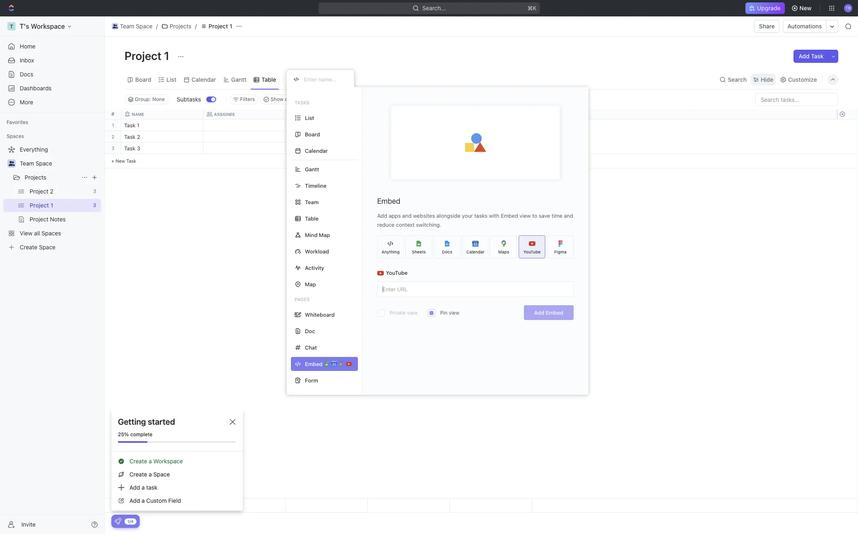 Task type: locate. For each thing, give the bounding box(es) containing it.
1 horizontal spatial team space
[[120, 23, 153, 30]]

1 ‎task from the top
[[124, 122, 136, 129]]

add for add embed
[[535, 310, 545, 316]]

map right mind
[[319, 232, 330, 238]]

table
[[262, 76, 276, 83], [305, 215, 319, 222]]

0 horizontal spatial /
[[156, 23, 158, 30]]

board left "list" link
[[135, 76, 151, 83]]

0 vertical spatial embed
[[378, 197, 401, 206]]

1 horizontal spatial view
[[449, 310, 460, 316]]

2
[[137, 134, 140, 140], [112, 134, 115, 139]]

row group containing 1 2 3
[[105, 120, 121, 169]]

25% complete
[[118, 432, 153, 438]]

map down activity
[[305, 281, 316, 288]]

1 vertical spatial to do
[[291, 146, 305, 151]]

embed
[[378, 197, 401, 206], [501, 213, 519, 219], [546, 310, 564, 316]]

task down ‎task 2
[[124, 145, 136, 152]]

1 to do from the top
[[291, 134, 305, 140]]

0 vertical spatial docs
[[20, 71, 33, 78]]

a left task
[[142, 485, 145, 491]]

1 vertical spatial task
[[124, 145, 136, 152]]

new up automations
[[800, 5, 812, 12]]

calendar up timeline on the left of page
[[305, 147, 328, 154]]

a up task
[[149, 471, 152, 478]]

private
[[390, 310, 406, 316]]

0 horizontal spatial docs
[[20, 71, 33, 78]]

board link
[[134, 74, 151, 85]]

a for workspace
[[149, 458, 152, 465]]

0 vertical spatial to do
[[291, 134, 305, 140]]

0 horizontal spatial youtube
[[386, 270, 408, 276]]

1 horizontal spatial table
[[305, 215, 319, 222]]

table up mind
[[305, 215, 319, 222]]

2 for 1
[[112, 134, 115, 139]]

onboarding checklist button image
[[115, 519, 121, 525]]

1 vertical spatial docs
[[442, 249, 453, 254]]

0 vertical spatial team space
[[120, 23, 153, 30]]

task
[[812, 53, 824, 60], [124, 145, 136, 152], [126, 158, 136, 164]]

a
[[149, 458, 152, 465], [149, 471, 152, 478], [142, 485, 145, 491], [142, 498, 145, 505]]

add a custom field
[[130, 498, 181, 505]]

1 horizontal spatial user group image
[[113, 24, 118, 28]]

1 vertical spatial gantt
[[305, 166, 319, 173]]

task for new task
[[126, 158, 136, 164]]

add a task
[[130, 485, 158, 491]]

press space to select this row. row containing task 3
[[121, 143, 533, 155]]

1 vertical spatial projects
[[25, 174, 46, 181]]

list down tasks
[[305, 115, 314, 121]]

‎task 1
[[124, 122, 139, 129]]

to do cell for task 3
[[286, 143, 368, 154]]

1
[[230, 23, 232, 30], [164, 49, 170, 63], [137, 122, 139, 129], [112, 123, 114, 128]]

project 1 link
[[199, 21, 234, 31]]

gantt left table link
[[231, 76, 247, 83]]

projects
[[170, 23, 192, 30], [25, 174, 46, 181]]

1 horizontal spatial space
[[136, 23, 153, 30]]

task for add task
[[812, 53, 824, 60]]

to for ‎task 2
[[291, 134, 297, 140]]

row
[[121, 109, 533, 120]]

1 vertical spatial to
[[291, 146, 297, 151]]

2 horizontal spatial space
[[153, 471, 170, 478]]

view button
[[287, 70, 313, 89]]

2 up the task 3
[[137, 134, 140, 140]]

2 create from the top
[[130, 471, 147, 478]]

create up create a space
[[130, 458, 147, 465]]

add inside add apps and websites alongside your tasks with embed view to save time and reduce context switching.
[[378, 213, 387, 219]]

and
[[403, 213, 412, 219], [564, 213, 574, 219]]

table up show
[[262, 76, 276, 83]]

0 horizontal spatial project 1
[[125, 49, 172, 63]]

0 vertical spatial project
[[209, 23, 228, 30]]

0 vertical spatial ‎task
[[124, 122, 136, 129]]

row group
[[105, 120, 121, 169], [121, 120, 533, 169], [838, 120, 858, 169], [838, 499, 858, 513]]

project 1
[[209, 23, 232, 30], [125, 49, 172, 63]]

home
[[20, 43, 35, 50]]

do down tasks
[[298, 134, 305, 140]]

view inside add apps and websites alongside your tasks with embed view to save time and reduce context switching.
[[520, 213, 531, 219]]

list link
[[165, 74, 177, 85]]

0 horizontal spatial user group image
[[8, 161, 15, 166]]

2 horizontal spatial team
[[305, 199, 319, 205]]

create a space
[[130, 471, 170, 478]]

0 vertical spatial map
[[319, 232, 330, 238]]

started
[[148, 417, 175, 427]]

1 vertical spatial map
[[305, 281, 316, 288]]

2 to do cell from the top
[[286, 143, 368, 154]]

1 horizontal spatial project
[[209, 23, 228, 30]]

1 horizontal spatial docs
[[442, 249, 453, 254]]

1 vertical spatial calendar
[[305, 147, 328, 154]]

0 vertical spatial to do cell
[[286, 131, 368, 142]]

2 horizontal spatial embed
[[546, 310, 564, 316]]

a down add a task in the bottom left of the page
[[142, 498, 145, 505]]

a for task
[[142, 485, 145, 491]]

table link
[[260, 74, 276, 85]]

1 vertical spatial to do cell
[[286, 143, 368, 154]]

to do cell
[[286, 131, 368, 142], [286, 143, 368, 154]]

0 vertical spatial youtube
[[524, 249, 541, 254]]

save
[[539, 213, 551, 219]]

tree inside sidebar navigation
[[3, 143, 101, 254]]

0 vertical spatial board
[[135, 76, 151, 83]]

dashboards
[[20, 85, 52, 92]]

upgrade link
[[746, 2, 785, 14]]

create up add a task in the bottom left of the page
[[130, 471, 147, 478]]

add embed
[[535, 310, 564, 316]]

docs
[[20, 71, 33, 78], [442, 249, 453, 254]]

0 vertical spatial team space link
[[110, 21, 155, 31]]

1 horizontal spatial board
[[305, 131, 320, 138]]

tree containing team space
[[3, 143, 101, 254]]

1 horizontal spatial projects link
[[160, 21, 194, 31]]

row group containing ‎task 1
[[121, 120, 533, 169]]

0 horizontal spatial team
[[20, 160, 34, 167]]

view for pin view
[[449, 310, 460, 316]]

‎task 2
[[124, 134, 140, 140]]

press space to select this row. row
[[105, 120, 121, 131], [121, 120, 533, 132], [105, 131, 121, 143], [121, 131, 533, 144], [105, 143, 121, 154], [121, 143, 533, 155], [121, 499, 533, 513]]

1 horizontal spatial team
[[120, 23, 134, 30]]

‎task up ‎task 2
[[124, 122, 136, 129]]

0 horizontal spatial board
[[135, 76, 151, 83]]

2 ‎task from the top
[[124, 134, 136, 140]]

view left save
[[520, 213, 531, 219]]

add for add apps and websites alongside your tasks with embed view to save time and reduce context switching.
[[378, 213, 387, 219]]

calendar left maps
[[467, 249, 485, 254]]

do up timeline on the left of page
[[298, 146, 305, 151]]

0 horizontal spatial gantt
[[231, 76, 247, 83]]

2 inside 1 2 3
[[112, 134, 115, 139]]

to
[[291, 134, 297, 140], [291, 146, 297, 151], [533, 213, 538, 219]]

user group image
[[113, 24, 118, 28], [8, 161, 15, 166]]

grid
[[105, 109, 859, 513]]

add task button
[[794, 50, 829, 63]]

2 / from the left
[[195, 23, 197, 30]]

to do for ‎task 2
[[291, 134, 305, 140]]

1 horizontal spatial new
[[800, 5, 812, 12]]

1 horizontal spatial and
[[564, 213, 574, 219]]

Enter URL text field
[[378, 282, 574, 297]]

search button
[[718, 74, 750, 85]]

1 and from the left
[[403, 213, 412, 219]]

press space to select this row. row containing 1
[[105, 120, 121, 131]]

inbox link
[[3, 54, 101, 67]]

close image
[[230, 420, 236, 425]]

0 horizontal spatial and
[[403, 213, 412, 219]]

and right time
[[564, 213, 574, 219]]

1 vertical spatial project
[[125, 49, 162, 63]]

list up the subtasks button
[[167, 76, 177, 83]]

0 vertical spatial table
[[262, 76, 276, 83]]

1 horizontal spatial /
[[195, 23, 197, 30]]

team
[[120, 23, 134, 30], [20, 160, 34, 167], [305, 199, 319, 205]]

space
[[136, 23, 153, 30], [36, 160, 52, 167], [153, 471, 170, 478]]

2 left ‎task 2
[[112, 134, 115, 139]]

/
[[156, 23, 158, 30], [195, 23, 197, 30]]

1 inside 1 2 3
[[112, 123, 114, 128]]

2 do from the top
[[298, 146, 305, 151]]

1 vertical spatial team space
[[20, 160, 52, 167]]

3 inside press space to select this row. row
[[137, 145, 140, 152]]

add for add task
[[799, 53, 810, 60]]

hide button
[[752, 74, 776, 85]]

2 to do from the top
[[291, 146, 305, 151]]

1 horizontal spatial projects
[[170, 23, 192, 30]]

1 vertical spatial do
[[298, 146, 305, 151]]

board down tasks
[[305, 131, 320, 138]]

0 vertical spatial to
[[291, 134, 297, 140]]

3 down ‎task 2
[[137, 145, 140, 152]]

0 vertical spatial user group image
[[113, 24, 118, 28]]

view
[[520, 213, 531, 219], [407, 310, 418, 316], [449, 310, 460, 316]]

2 vertical spatial team
[[305, 199, 319, 205]]

a for custom
[[142, 498, 145, 505]]

‎task down ‎task 1
[[124, 134, 136, 140]]

youtube left figma
[[524, 249, 541, 254]]

subtasks
[[177, 96, 201, 103]]

0 horizontal spatial space
[[36, 160, 52, 167]]

gantt up timeline on the left of page
[[305, 166, 319, 173]]

1 horizontal spatial calendar
[[305, 147, 328, 154]]

3 left the task 3
[[112, 146, 115, 151]]

0 vertical spatial do
[[298, 134, 305, 140]]

0 horizontal spatial team space
[[20, 160, 52, 167]]

new inside grid
[[116, 158, 125, 164]]

0 vertical spatial projects link
[[160, 21, 194, 31]]

0 horizontal spatial list
[[167, 76, 177, 83]]

mind map
[[305, 232, 330, 238]]

tree
[[3, 143, 101, 254]]

0 vertical spatial space
[[136, 23, 153, 30]]

view right pin at the bottom right of page
[[449, 310, 460, 316]]

1 create from the top
[[130, 458, 147, 465]]

projects inside tree
[[25, 174, 46, 181]]

a up create a space
[[149, 458, 152, 465]]

form
[[305, 377, 318, 384]]

0 vertical spatial gantt
[[231, 76, 247, 83]]

map
[[319, 232, 330, 238], [305, 281, 316, 288]]

0 vertical spatial project 1
[[209, 23, 232, 30]]

calendar up the subtasks button
[[192, 76, 216, 83]]

⌘k
[[528, 5, 537, 12]]

1 vertical spatial project 1
[[125, 49, 172, 63]]

customize button
[[778, 74, 820, 85]]

0 horizontal spatial view
[[407, 310, 418, 316]]

add apps and websites alongside your tasks with embed view to save time and reduce context switching.
[[378, 213, 574, 228]]

0 vertical spatial new
[[800, 5, 812, 12]]

1 vertical spatial team
[[20, 160, 34, 167]]

1 horizontal spatial 3
[[137, 145, 140, 152]]

docs right sheets
[[442, 249, 453, 254]]

team space
[[120, 23, 153, 30], [20, 160, 52, 167]]

0 vertical spatial task
[[812, 53, 824, 60]]

docs down inbox
[[20, 71, 33, 78]]

0 horizontal spatial table
[[262, 76, 276, 83]]

0 horizontal spatial project
[[125, 49, 162, 63]]

‎task for ‎task 2
[[124, 134, 136, 140]]

1 horizontal spatial embed
[[501, 213, 519, 219]]

team space link
[[110, 21, 155, 31], [20, 157, 100, 170]]

anything
[[382, 249, 400, 254]]

projects link inside tree
[[25, 171, 78, 184]]

0 horizontal spatial 2
[[112, 134, 115, 139]]

1 horizontal spatial 2
[[137, 134, 140, 140]]

mind
[[305, 232, 318, 238]]

1 vertical spatial new
[[116, 158, 125, 164]]

2 vertical spatial task
[[126, 158, 136, 164]]

0 horizontal spatial team space link
[[20, 157, 100, 170]]

task down the task 3
[[126, 158, 136, 164]]

1 vertical spatial team space link
[[20, 157, 100, 170]]

docs inside sidebar navigation
[[20, 71, 33, 78]]

websites
[[413, 213, 435, 219]]

0 horizontal spatial map
[[305, 281, 316, 288]]

cell
[[204, 120, 286, 131], [286, 120, 368, 131], [368, 120, 450, 131], [204, 131, 286, 142], [368, 131, 450, 142], [204, 143, 286, 154], [368, 143, 450, 154]]

2 vertical spatial to
[[533, 213, 538, 219]]

and up context at the left top of page
[[403, 213, 412, 219]]

press space to select this row. row containing 3
[[105, 143, 121, 154]]

upgrade
[[758, 5, 781, 12]]

1 do from the top
[[298, 134, 305, 140]]

3
[[137, 145, 140, 152], [112, 146, 115, 151]]

1 vertical spatial space
[[36, 160, 52, 167]]

automations button
[[784, 20, 827, 32]]

0 vertical spatial create
[[130, 458, 147, 465]]

1 vertical spatial list
[[305, 115, 314, 121]]

project
[[209, 23, 228, 30], [125, 49, 162, 63]]

do for task 3
[[298, 146, 305, 151]]

0 vertical spatial projects
[[170, 23, 192, 30]]

1 horizontal spatial team space link
[[110, 21, 155, 31]]

1 vertical spatial ‎task
[[124, 134, 136, 140]]

task inside "add task" button
[[812, 53, 824, 60]]

alongside
[[437, 213, 461, 219]]

to do for task 3
[[291, 146, 305, 151]]

list
[[167, 76, 177, 83], [305, 115, 314, 121]]

view right private
[[407, 310, 418, 316]]

youtube down anything
[[386, 270, 408, 276]]

new down the task 3
[[116, 158, 125, 164]]

1 vertical spatial projects link
[[25, 171, 78, 184]]

team inside sidebar navigation
[[20, 160, 34, 167]]

projects link
[[160, 21, 194, 31], [25, 171, 78, 184]]

search
[[728, 76, 747, 83]]

task up customize
[[812, 53, 824, 60]]

0 vertical spatial calendar
[[192, 76, 216, 83]]

board
[[135, 76, 151, 83], [305, 131, 320, 138]]

1 to do cell from the top
[[286, 131, 368, 142]]

0 horizontal spatial projects
[[25, 174, 46, 181]]

calendar link
[[190, 74, 216, 85]]

2 vertical spatial calendar
[[467, 249, 485, 254]]

new inside button
[[800, 5, 812, 12]]

2 horizontal spatial view
[[520, 213, 531, 219]]

1 vertical spatial create
[[130, 471, 147, 478]]



Task type: describe. For each thing, give the bounding box(es) containing it.
add for add a custom field
[[130, 498, 140, 505]]

favorites button
[[3, 118, 32, 128]]

grid containing ‎task 1
[[105, 109, 859, 513]]

to for task 3
[[291, 146, 297, 151]]

apps
[[389, 213, 401, 219]]

0 vertical spatial list
[[167, 76, 177, 83]]

whiteboard
[[305, 312, 335, 318]]

0 horizontal spatial 3
[[112, 146, 115, 151]]

press space to select this row. row containing ‎task 1
[[121, 120, 533, 132]]

1 2 3
[[112, 123, 115, 151]]

custom
[[146, 498, 167, 505]]

task
[[146, 485, 158, 491]]

complete
[[130, 432, 153, 438]]

onboarding checklist button element
[[115, 519, 121, 525]]

25%
[[118, 432, 129, 438]]

chat
[[305, 344, 317, 351]]

user group image inside tree
[[8, 161, 15, 166]]

closed
[[285, 96, 301, 102]]

add embed button
[[524, 306, 574, 320]]

1 horizontal spatial youtube
[[524, 249, 541, 254]]

show
[[271, 96, 284, 102]]

0 horizontal spatial embed
[[378, 197, 401, 206]]

workspace
[[153, 458, 183, 465]]

1 horizontal spatial gantt
[[305, 166, 319, 173]]

0 horizontal spatial calendar
[[192, 76, 216, 83]]

view button
[[287, 74, 313, 85]]

user group image inside the "team space" link
[[113, 24, 118, 28]]

inbox
[[20, 57, 34, 64]]

create for create a space
[[130, 471, 147, 478]]

maps
[[499, 249, 510, 254]]

with
[[489, 213, 500, 219]]

automations
[[788, 23, 823, 30]]

add task
[[799, 53, 824, 60]]

new button
[[789, 2, 817, 15]]

gantt link
[[230, 74, 247, 85]]

1 horizontal spatial project 1
[[209, 23, 232, 30]]

space inside tree
[[36, 160, 52, 167]]

invite
[[21, 521, 36, 528]]

new for new task
[[116, 158, 125, 164]]

2 horizontal spatial calendar
[[467, 249, 485, 254]]

timeline
[[305, 182, 327, 189]]

getting
[[118, 417, 146, 427]]

show closed
[[271, 96, 301, 102]]

2 for ‎task
[[137, 134, 140, 140]]

Search tasks... text field
[[756, 93, 839, 106]]

docs link
[[3, 68, 101, 81]]

embed inside add apps and websites alongside your tasks with embed view to save time and reduce context switching.
[[501, 213, 519, 219]]

hide
[[761, 76, 774, 83]]

create for create a workspace
[[130, 458, 147, 465]]

your
[[462, 213, 473, 219]]

view for private view
[[407, 310, 418, 316]]

1 vertical spatial board
[[305, 131, 320, 138]]

tasks
[[475, 213, 488, 219]]

create a workspace
[[130, 458, 183, 465]]

share
[[760, 23, 775, 30]]

time
[[552, 213, 563, 219]]

doc
[[305, 328, 315, 335]]

show closed button
[[260, 95, 305, 104]]

favorites
[[7, 119, 28, 125]]

pages
[[295, 297, 310, 302]]

embed inside button
[[546, 310, 564, 316]]

dashboards link
[[3, 82, 101, 95]]

task 3
[[124, 145, 140, 152]]

1 / from the left
[[156, 23, 158, 30]]

workload
[[305, 248, 329, 255]]

pin
[[441, 310, 448, 316]]

1/4
[[128, 519, 134, 524]]

1 inside project 1 link
[[230, 23, 232, 30]]

team space link inside tree
[[20, 157, 100, 170]]

sidebar navigation
[[0, 16, 105, 535]]

share button
[[755, 20, 780, 33]]

figma
[[555, 249, 567, 254]]

getting started
[[118, 417, 175, 427]]

#
[[111, 111, 114, 117]]

spaces
[[7, 133, 24, 139]]

do for ‎task 2
[[298, 134, 305, 140]]

press space to select this row. row containing 2
[[105, 131, 121, 143]]

2 vertical spatial space
[[153, 471, 170, 478]]

view
[[297, 76, 311, 83]]

add for add a task
[[130, 485, 140, 491]]

new task
[[116, 158, 136, 164]]

subtasks button
[[174, 93, 207, 106]]

0 vertical spatial team
[[120, 23, 134, 30]]

reduce
[[378, 222, 395, 228]]

search...
[[423, 5, 446, 12]]

a for space
[[149, 471, 152, 478]]

pin view
[[441, 310, 460, 316]]

board inside 'link'
[[135, 76, 151, 83]]

1 vertical spatial youtube
[[386, 270, 408, 276]]

field
[[169, 498, 181, 505]]

sheets
[[412, 249, 426, 254]]

customize
[[789, 76, 818, 83]]

home link
[[3, 40, 101, 53]]

‎task for ‎task 1
[[124, 122, 136, 129]]

new for new
[[800, 5, 812, 12]]

activity
[[305, 265, 324, 271]]

context
[[396, 222, 415, 228]]

switching.
[[416, 222, 442, 228]]

tasks
[[295, 100, 310, 105]]

to do cell for ‎task 2
[[286, 131, 368, 142]]

private view
[[390, 310, 418, 316]]

team space inside tree
[[20, 160, 52, 167]]

press space to select this row. row containing ‎task 2
[[121, 131, 533, 144]]

1 horizontal spatial map
[[319, 232, 330, 238]]

to inside add apps and websites alongside your tasks with embed view to save time and reduce context switching.
[[533, 213, 538, 219]]

Enter name... field
[[303, 76, 348, 83]]

2 and from the left
[[564, 213, 574, 219]]



Task type: vqa. For each thing, say whether or not it's contained in the screenshot.
the rightmost embed
yes



